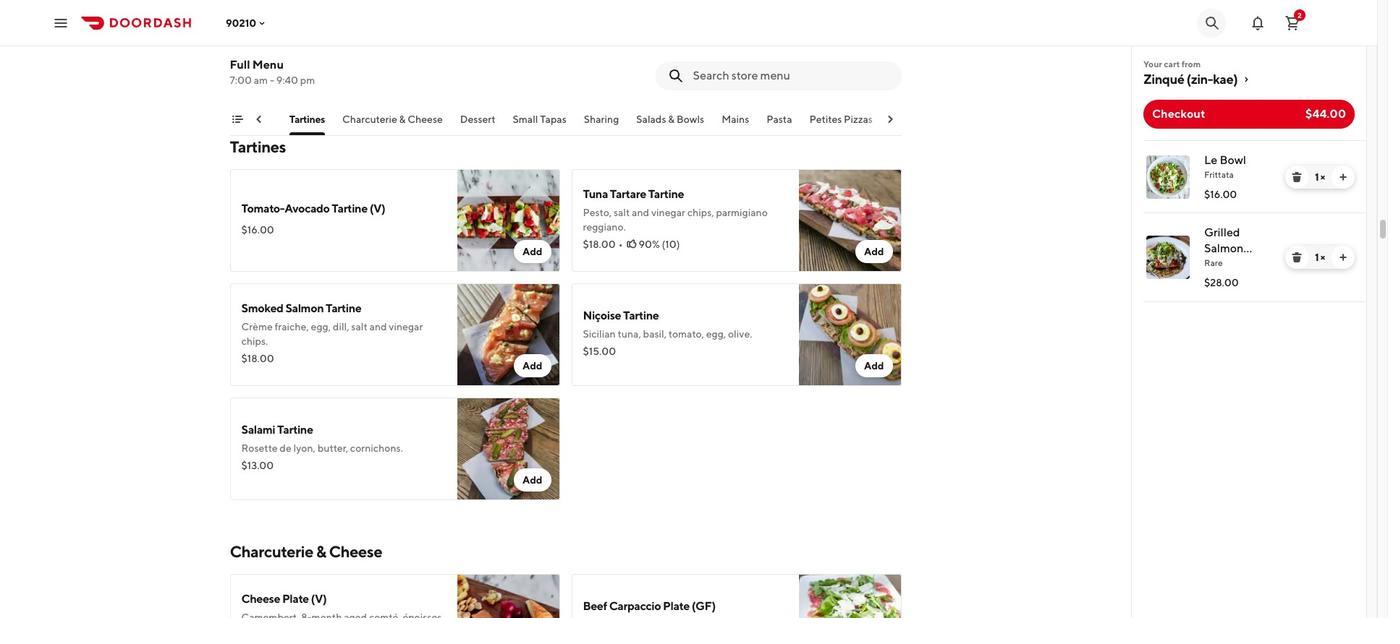 Task type: locate. For each thing, give the bounding box(es) containing it.
2 1 × from the top
[[1315, 252, 1326, 264]]

smoked inside smoked salmon carpaccio (gf) with potato gratin dauphinois or avocado salad $19.00
[[241, 11, 283, 25]]

× left add one to cart image on the top right
[[1321, 172, 1326, 183]]

1 vertical spatial and
[[370, 321, 387, 333]]

1 1 × from the top
[[1315, 172, 1326, 183]]

with
[[241, 30, 262, 42]]

1 ×
[[1315, 172, 1326, 183], [1315, 252, 1326, 264]]

chips.
[[241, 336, 268, 348]]

le bowl image
[[1147, 156, 1190, 199]]

0 vertical spatial (gf)
[[380, 11, 404, 25]]

salad
[[241, 45, 265, 56]]

1 vertical spatial salt
[[351, 321, 368, 333]]

tartine for avocado
[[332, 202, 368, 216]]

tuna tartare tartine pesto, salt and vinegar chips, parmigiano reggiano.
[[583, 188, 768, 233]]

90% (10)
[[639, 239, 680, 250]]

2 vertical spatial (gf)
[[692, 600, 716, 614]]

1 1 from the top
[[1315, 172, 1319, 183]]

smoked up crème
[[241, 302, 283, 316]]

salt right dill,
[[351, 321, 368, 333]]

salmon down grilled
[[1205, 242, 1244, 256]]

1 horizontal spatial salt
[[614, 207, 630, 219]]

tuna
[[583, 188, 608, 201]]

0 vertical spatial smoked
[[241, 11, 283, 25]]

1 × for le bowl
[[1315, 172, 1326, 183]]

charcuterie
[[342, 114, 397, 125], [230, 543, 313, 562]]

1 vertical spatial ×
[[1321, 252, 1326, 264]]

tartines down pm
[[289, 114, 325, 125]]

plates button
[[243, 112, 272, 135]]

plate for grilled salmon plate (gf)
[[1205, 258, 1232, 271]]

0 vertical spatial (v)
[[370, 202, 386, 216]]

salt inside the tuna tartare tartine pesto, salt and vinegar chips, parmigiano reggiano.
[[614, 207, 630, 219]]

salmon up the fraiche,
[[286, 302, 324, 316]]

1 × from the top
[[1321, 172, 1326, 183]]

1 horizontal spatial $18.00
[[583, 239, 616, 250]]

smoked up with
[[241, 11, 283, 25]]

niçoise
[[583, 309, 621, 323]]

salt down tartare
[[614, 207, 630, 219]]

0 vertical spatial cheese
[[408, 114, 443, 125]]

carpaccio up dauphinois
[[326, 11, 378, 25]]

1 vertical spatial (v)
[[311, 593, 327, 607]]

smoked salmon carpaccio (gf) image
[[457, 0, 560, 96]]

2 horizontal spatial cheese
[[408, 114, 443, 125]]

and down tartare
[[632, 207, 650, 219]]

salmon up the gratin
[[286, 11, 324, 25]]

1 horizontal spatial plate
[[663, 600, 690, 614]]

fraiche,
[[275, 321, 309, 333]]

Item Search search field
[[693, 68, 890, 84]]

1 vertical spatial 1
[[1315, 252, 1319, 264]]

(gf) for beef carpaccio plate (gf)
[[692, 600, 716, 614]]

2 items, open order cart image
[[1284, 14, 1302, 31]]

tartine right avocado
[[332, 202, 368, 216]]

list containing le bowl
[[1132, 140, 1367, 303]]

& inside "salads & bowls" button
[[668, 114, 675, 125]]

sharing button
[[584, 112, 619, 135]]

$16.00 down frittata
[[1205, 189, 1237, 201]]

2 × from the top
[[1321, 252, 1326, 264]]

tartines right the pizzas
[[890, 114, 927, 125]]

1 horizontal spatial (gf)
[[692, 600, 716, 614]]

tartine inside niçoise tartine sicilian tuna, basil, tomato, egg, olive. $15.00
[[623, 309, 659, 323]]

cheese plate (v)
[[241, 593, 327, 607]]

smoked inside smoked salmon tartine crème fraiche, egg, dill, salt and vinegar chips. $18.00
[[241, 302, 283, 316]]

salmon
[[286, 11, 324, 25], [1205, 242, 1244, 256], [286, 302, 324, 316]]

1 × for grilled salmon plate (gf)
[[1315, 252, 1326, 264]]

0 vertical spatial and
[[632, 207, 650, 219]]

0 vertical spatial $16.00
[[1205, 189, 1237, 201]]

1 horizontal spatial vinegar
[[652, 207, 686, 219]]

1
[[1315, 172, 1319, 183], [1315, 252, 1319, 264]]

tartine
[[648, 188, 684, 201], [332, 202, 368, 216], [326, 302, 362, 316], [623, 309, 659, 323], [277, 424, 313, 437]]

salads & bowls
[[637, 114, 705, 125]]

1 horizontal spatial carpaccio
[[609, 600, 661, 614]]

2 vertical spatial salmon
[[286, 302, 324, 316]]

0 vertical spatial 1
[[1315, 172, 1319, 183]]

crème
[[241, 321, 273, 333]]

and right dill,
[[370, 321, 387, 333]]

dessert button
[[460, 112, 496, 135]]

1 horizontal spatial charcuterie
[[342, 114, 397, 125]]

vinegar right dill,
[[389, 321, 423, 333]]

$18.00 down reggiano.
[[583, 239, 616, 250]]

vinegar up (10)
[[652, 207, 686, 219]]

•
[[619, 239, 623, 250]]

2 horizontal spatial plate
[[1205, 258, 1232, 271]]

1 horizontal spatial (v)
[[370, 202, 386, 216]]

mains
[[722, 114, 749, 125]]

$15.00
[[583, 346, 616, 358]]

tartine right tartare
[[648, 188, 684, 201]]

×
[[1321, 172, 1326, 183], [1321, 252, 1326, 264]]

$19.00
[[241, 62, 274, 74]]

2 horizontal spatial (gf)
[[1235, 258, 1259, 271]]

9:40
[[276, 75, 298, 86]]

salmon inside smoked salmon carpaccio (gf) with potato gratin dauphinois or avocado salad $19.00
[[286, 11, 324, 25]]

vinegar
[[652, 207, 686, 219], [389, 321, 423, 333]]

1 right remove item from cart image
[[1315, 252, 1319, 264]]

× for le bowl
[[1321, 172, 1326, 183]]

2 button
[[1279, 8, 1307, 37]]

0 horizontal spatial egg,
[[311, 321, 331, 333]]

$18.00 down chips.
[[241, 353, 274, 365]]

0 horizontal spatial carpaccio
[[326, 11, 378, 25]]

egg, left olive.
[[706, 329, 726, 340]]

open menu image
[[52, 14, 70, 31]]

0 horizontal spatial and
[[370, 321, 387, 333]]

small tapas button
[[513, 112, 567, 135]]

0 vertical spatial salt
[[614, 207, 630, 219]]

$16.00 down tomato-
[[241, 224, 274, 236]]

salmon for tartine
[[286, 302, 324, 316]]

am
[[254, 75, 268, 86]]

tartine inside the tuna tartare tartine pesto, salt and vinegar chips, parmigiano reggiano.
[[648, 188, 684, 201]]

0 horizontal spatial vinegar
[[389, 321, 423, 333]]

sharing
[[584, 114, 619, 125]]

$18.00
[[583, 239, 616, 250], [241, 353, 274, 365]]

2 horizontal spatial &
[[668, 114, 675, 125]]

plate inside grilled salmon plate (gf)
[[1205, 258, 1232, 271]]

0 vertical spatial charcuterie
[[342, 114, 397, 125]]

zinqué (zin-kae)
[[1144, 72, 1238, 87]]

tomato-
[[241, 202, 285, 216]]

1 for le bowl
[[1315, 172, 1319, 183]]

dill,
[[333, 321, 349, 333]]

and inside the tuna tartare tartine pesto, salt and vinegar chips, parmigiano reggiano.
[[632, 207, 650, 219]]

(10)
[[662, 239, 680, 250]]

tartine up dill,
[[326, 302, 362, 316]]

salads & bowls button
[[637, 112, 705, 135]]

plate
[[1205, 258, 1232, 271], [282, 593, 309, 607], [663, 600, 690, 614]]

0 horizontal spatial $16.00
[[241, 224, 274, 236]]

petites
[[810, 114, 842, 125]]

(zin-
[[1187, 72, 1213, 87]]

kae)
[[1213, 72, 1238, 87]]

(v)
[[370, 202, 386, 216], [311, 593, 327, 607]]

1 smoked from the top
[[241, 11, 283, 25]]

1 × right remove item from cart image
[[1315, 252, 1326, 264]]

0 horizontal spatial salt
[[351, 321, 368, 333]]

1 horizontal spatial &
[[399, 114, 406, 125]]

egg, left dill,
[[311, 321, 331, 333]]

notification bell image
[[1250, 14, 1267, 31]]

list
[[1132, 140, 1367, 303]]

pasta
[[767, 114, 792, 125]]

smoked salmon tartine image
[[457, 284, 560, 387]]

tartine inside smoked salmon tartine crème fraiche, egg, dill, salt and vinegar chips. $18.00
[[326, 302, 362, 316]]

1 vertical spatial vinegar
[[389, 321, 423, 333]]

add button for niçoise tartine
[[856, 355, 893, 378]]

1 vertical spatial $16.00
[[241, 224, 274, 236]]

$13.00
[[241, 460, 274, 472]]

0 horizontal spatial charcuterie
[[230, 543, 313, 562]]

× left add one to cart icon
[[1321, 252, 1326, 264]]

vinegar inside smoked salmon tartine crème fraiche, egg, dill, salt and vinegar chips. $18.00
[[389, 321, 423, 333]]

tartine up tuna,
[[623, 309, 659, 323]]

0 horizontal spatial (gf)
[[380, 11, 404, 25]]

& for the charcuterie & cheese button
[[399, 114, 406, 125]]

2 1 from the top
[[1315, 252, 1319, 264]]

(gf) inside grilled salmon plate (gf)
[[1235, 258, 1259, 271]]

beef carpaccio plate (gf) image
[[799, 575, 902, 619]]

scroll menu navigation left image
[[253, 114, 265, 125]]

charcuterie inside button
[[342, 114, 397, 125]]

add button
[[514, 240, 551, 264], [856, 240, 893, 264], [514, 355, 551, 378], [856, 355, 893, 378], [514, 469, 551, 492]]

0 horizontal spatial cheese
[[241, 593, 280, 607]]

&
[[399, 114, 406, 125], [668, 114, 675, 125], [316, 543, 326, 562]]

add for tomato-avocado tartine (v)
[[523, 246, 543, 258]]

tartine up lyon,
[[277, 424, 313, 437]]

× for grilled salmon plate (gf)
[[1321, 252, 1326, 264]]

1 vertical spatial $18.00
[[241, 353, 274, 365]]

and
[[632, 207, 650, 219], [370, 321, 387, 333]]

1 horizontal spatial and
[[632, 207, 650, 219]]

carpaccio
[[326, 11, 378, 25], [609, 600, 661, 614]]

(gf) inside smoked salmon carpaccio (gf) with potato gratin dauphinois or avocado salad $19.00
[[380, 11, 404, 25]]

petites pizzas
[[810, 114, 873, 125]]

(gf)
[[380, 11, 404, 25], [1235, 258, 1259, 271], [692, 600, 716, 614]]

salt
[[614, 207, 630, 219], [351, 321, 368, 333]]

cheese
[[408, 114, 443, 125], [329, 543, 382, 562], [241, 593, 280, 607]]

0 vertical spatial carpaccio
[[326, 11, 378, 25]]

smoked salmon carpaccio (gf) with potato gratin dauphinois or avocado salad $19.00
[[241, 11, 428, 74]]

0 horizontal spatial $18.00
[[241, 353, 274, 365]]

le
[[1205, 153, 1218, 167]]

& for "salads & bowls" button
[[668, 114, 675, 125]]

rosette
[[241, 443, 278, 455]]

remove item from cart image
[[1292, 252, 1303, 264]]

& inside the charcuterie & cheese button
[[399, 114, 406, 125]]

0 vertical spatial salmon
[[286, 11, 324, 25]]

salami tartine image
[[457, 398, 560, 501]]

carpaccio right beef
[[609, 600, 661, 614]]

add for salami tartine
[[523, 475, 543, 487]]

add button for salami tartine
[[514, 469, 551, 492]]

1 right remove item from cart icon
[[1315, 172, 1319, 183]]

remove item from cart image
[[1292, 172, 1303, 183]]

1 vertical spatial (gf)
[[1235, 258, 1259, 271]]

1 horizontal spatial cheese
[[329, 543, 382, 562]]

beef
[[583, 600, 607, 614]]

0 vertical spatial vinegar
[[652, 207, 686, 219]]

tartines
[[289, 114, 325, 125], [890, 114, 927, 125], [230, 138, 286, 156]]

1 vertical spatial 1 ×
[[1315, 252, 1326, 264]]

salmon inside smoked salmon tartine crème fraiche, egg, dill, salt and vinegar chips. $18.00
[[286, 302, 324, 316]]

small
[[513, 114, 538, 125]]

0 vertical spatial ×
[[1321, 172, 1326, 183]]

1 vertical spatial salmon
[[1205, 242, 1244, 256]]

2 smoked from the top
[[241, 302, 283, 316]]

1 × right remove item from cart icon
[[1315, 172, 1326, 183]]

butter,
[[318, 443, 348, 455]]

1 vertical spatial charcuterie
[[230, 543, 313, 562]]

tartines down plates button
[[230, 138, 286, 156]]

0 vertical spatial 1 ×
[[1315, 172, 1326, 183]]

1 horizontal spatial $16.00
[[1205, 189, 1237, 201]]

1 vertical spatial smoked
[[241, 302, 283, 316]]

1 horizontal spatial egg,
[[706, 329, 726, 340]]

mains button
[[722, 112, 749, 135]]

add for niçoise tartine
[[864, 361, 884, 372]]

salmon inside grilled salmon plate (gf)
[[1205, 242, 1244, 256]]



Task type: vqa. For each thing, say whether or not it's contained in the screenshot.
"$3.49" on the left bottom of page
no



Task type: describe. For each thing, give the bounding box(es) containing it.
avocado
[[389, 30, 428, 42]]

2 vertical spatial cheese
[[241, 593, 280, 607]]

dessert
[[460, 114, 496, 125]]

0 vertical spatial $18.00
[[583, 239, 616, 250]]

salami
[[241, 424, 275, 437]]

bowls
[[677, 114, 705, 125]]

lyon,
[[294, 443, 316, 455]]

beef carpaccio plate (gf)
[[583, 600, 716, 614]]

and inside smoked salmon tartine crème fraiche, egg, dill, salt and vinegar chips. $18.00
[[370, 321, 387, 333]]

tuna,
[[618, 329, 641, 340]]

tartines button
[[890, 112, 927, 135]]

smoked for smoked salmon tartine
[[241, 302, 283, 316]]

full
[[230, 58, 250, 72]]

checkout
[[1153, 107, 1206, 121]]

de
[[280, 443, 292, 455]]

plates
[[243, 114, 272, 125]]

$16.00 inside list
[[1205, 189, 1237, 201]]

parmigiano
[[716, 207, 768, 219]]

niçoise tartine image
[[799, 284, 902, 387]]

show menu categories image
[[231, 114, 243, 125]]

salami tartine rosette de lyon, butter, cornichons. $13.00
[[241, 424, 403, 472]]

smoked salmon tartine crème fraiche, egg, dill, salt and vinegar chips. $18.00
[[241, 302, 423, 365]]

add button for tomato-avocado tartine (v)
[[514, 240, 551, 264]]

pesto,
[[583, 207, 612, 219]]

dauphinois
[[325, 30, 376, 42]]

olive.
[[728, 329, 753, 340]]

salt inside smoked salmon tartine crème fraiche, egg, dill, salt and vinegar chips. $18.00
[[351, 321, 368, 333]]

your
[[1144, 59, 1163, 70]]

tartine inside salami tartine rosette de lyon, butter, cornichons. $13.00
[[277, 424, 313, 437]]

menu
[[253, 58, 284, 72]]

cornichons.
[[350, 443, 403, 455]]

add button for smoked salmon tartine
[[514, 355, 551, 378]]

pm
[[300, 75, 315, 86]]

smoked for smoked salmon carpaccio (gf)
[[241, 11, 283, 25]]

carpaccio inside smoked salmon carpaccio (gf) with potato gratin dauphinois or avocado salad $19.00
[[326, 11, 378, 25]]

grilled salmon plate (gf)
[[1205, 226, 1259, 271]]

tomato,
[[669, 329, 704, 340]]

salmon for plate
[[1205, 242, 1244, 256]]

potato
[[264, 30, 294, 42]]

$28.00
[[1205, 277, 1239, 289]]

$18.00 inside smoked salmon tartine crème fraiche, egg, dill, salt and vinegar chips. $18.00
[[241, 353, 274, 365]]

-
[[270, 75, 274, 86]]

1 vertical spatial cheese
[[329, 543, 382, 562]]

petites pizzas button
[[810, 112, 873, 135]]

niçoise tartine sicilian tuna, basil, tomato, egg, olive. $15.00
[[583, 309, 753, 358]]

egg, inside smoked salmon tartine crème fraiche, egg, dill, salt and vinegar chips. $18.00
[[311, 321, 331, 333]]

1 vertical spatial carpaccio
[[609, 600, 661, 614]]

cheese inside button
[[408, 114, 443, 125]]

pasta button
[[767, 112, 792, 135]]

tomato-avocado tartine (v) image
[[457, 169, 560, 272]]

reggiano.
[[583, 222, 626, 233]]

0 vertical spatial charcuterie & cheese
[[342, 114, 443, 125]]

add one to cart image
[[1338, 252, 1349, 264]]

0 horizontal spatial tartines
[[230, 138, 286, 156]]

vinegar inside the tuna tartare tartine pesto, salt and vinegar chips, parmigiano reggiano.
[[652, 207, 686, 219]]

frittata
[[1205, 169, 1234, 180]]

salads
[[637, 114, 666, 125]]

90%
[[639, 239, 660, 250]]

$18.00 •
[[583, 239, 623, 250]]

add button for tuna tartare tartine
[[856, 240, 893, 264]]

zinqué (zin-kae) link
[[1144, 71, 1355, 88]]

le bowl frittata
[[1205, 153, 1247, 180]]

2
[[1298, 10, 1302, 19]]

add for tuna tartare tartine
[[864, 246, 884, 258]]

2 horizontal spatial tartines
[[890, 114, 927, 125]]

(gf) for grilled salmon plate (gf)
[[1235, 258, 1259, 271]]

cheese plate (v) image
[[457, 575, 560, 619]]

1 for grilled salmon plate (gf)
[[1315, 252, 1319, 264]]

tartine for tartare
[[648, 188, 684, 201]]

your cart from
[[1144, 59, 1201, 70]]

zinqué
[[1144, 72, 1185, 87]]

full menu 7:00 am - 9:40 pm
[[230, 58, 315, 86]]

$44.00
[[1306, 107, 1347, 121]]

tuna tartare tartine image
[[799, 169, 902, 272]]

0 horizontal spatial &
[[316, 543, 326, 562]]

sicilian
[[583, 329, 616, 340]]

rare
[[1205, 258, 1223, 269]]

tomato-avocado tartine (v)
[[241, 202, 386, 216]]

basil,
[[643, 329, 667, 340]]

add for smoked salmon tartine
[[523, 361, 543, 372]]

1 vertical spatial charcuterie & cheese
[[230, 543, 382, 562]]

charcuterie & cheese button
[[342, 112, 443, 135]]

1 horizontal spatial tartines
[[289, 114, 325, 125]]

egg, inside niçoise tartine sicilian tuna, basil, tomato, egg, olive. $15.00
[[706, 329, 726, 340]]

90210
[[226, 17, 256, 29]]

bowl
[[1220, 153, 1247, 167]]

add one to cart image
[[1338, 172, 1349, 183]]

avocado
[[285, 202, 330, 216]]

tartare
[[610, 188, 646, 201]]

plate for beef carpaccio plate (gf)
[[663, 600, 690, 614]]

0 horizontal spatial (v)
[[311, 593, 327, 607]]

chips,
[[688, 207, 714, 219]]

gratin
[[296, 30, 323, 42]]

grilled
[[1205, 226, 1241, 240]]

or
[[378, 30, 387, 42]]

grilled salmon plate (gf) image
[[1147, 236, 1190, 279]]

scroll menu navigation right image
[[884, 114, 896, 125]]

0 horizontal spatial plate
[[282, 593, 309, 607]]

7:00
[[230, 75, 252, 86]]

90210 button
[[226, 17, 268, 29]]

cart
[[1164, 59, 1180, 70]]

salmon for carpaccio
[[286, 11, 324, 25]]

small tapas
[[513, 114, 567, 125]]

pizzas
[[844, 114, 873, 125]]

tartine for salmon
[[326, 302, 362, 316]]

from
[[1182, 59, 1201, 70]]



